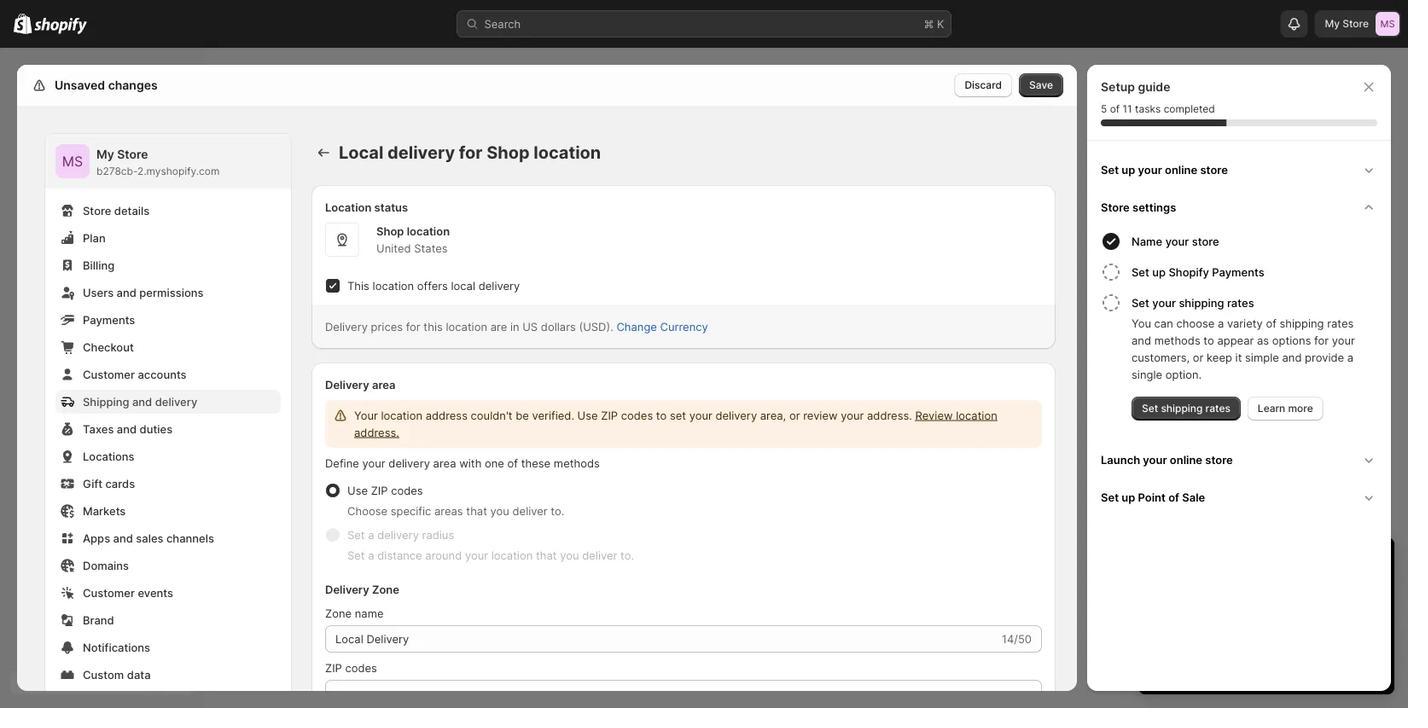 Task type: describe. For each thing, give the bounding box(es) containing it.
set up your online store button
[[1095, 151, 1385, 189]]

up for point
[[1122, 491, 1136, 504]]

apps and sales channels
[[83, 532, 214, 545]]

for inside you can choose a variety of shipping rates and methods to appear as options for your customers, or keep it simple and provide a single option.
[[1315, 334, 1330, 347]]

⌘ k
[[924, 17, 945, 30]]

setup guide dialog
[[1088, 65, 1392, 692]]

1 horizontal spatial you
[[560, 549, 579, 562]]

a left distance
[[368, 549, 374, 562]]

us
[[523, 320, 538, 333]]

name your store
[[1132, 235, 1220, 248]]

search
[[485, 17, 521, 30]]

taxes
[[83, 423, 114, 436]]

your location address couldn't be verified. use zip codes to set your delivery area, or review your address.
[[354, 409, 916, 422]]

launch your online store button
[[1095, 441, 1385, 479]]

review
[[804, 409, 838, 422]]

address. inside review location address.
[[354, 426, 399, 439]]

store details
[[83, 204, 150, 217]]

codes inside alert
[[621, 409, 653, 422]]

dollars
[[541, 320, 576, 333]]

users and permissions
[[83, 286, 204, 299]]

discard
[[965, 79, 1002, 91]]

custom data link
[[56, 663, 281, 687]]

methods inside you can choose a variety of shipping rates and methods to appear as options for your customers, or keep it simple and provide a single option.
[[1155, 334, 1201, 347]]

customers,
[[1132, 351, 1190, 364]]

sales
[[136, 532, 164, 545]]

completed
[[1164, 103, 1216, 115]]

of right "5"
[[1111, 103, 1120, 115]]

1 horizontal spatial to.
[[621, 549, 634, 562]]

set for set shipping rates
[[1142, 403, 1159, 415]]

(usd)
[[579, 320, 611, 333]]

a down choose
[[368, 529, 374, 542]]

shipping inside you can choose a variety of shipping rates and methods to appear as options for your customers, or keep it simple and provide a single option.
[[1280, 317, 1325, 330]]

or inside alert
[[790, 409, 801, 422]]

permissions
[[139, 286, 204, 299]]

set for set up point of sale
[[1101, 491, 1119, 504]]

your up use zip codes
[[362, 457, 386, 470]]

notifications
[[83, 641, 150, 654]]

learn more
[[1258, 403, 1314, 415]]

setup
[[1101, 80, 1136, 94]]

name
[[355, 607, 384, 620]]

1 horizontal spatial zone
[[372, 583, 400, 596]]

choose
[[1177, 317, 1215, 330]]

Zone name text field
[[325, 626, 999, 653]]

save button
[[1020, 73, 1064, 97]]

provide
[[1306, 351, 1345, 364]]

rates inside you can choose a variety of shipping rates and methods to appear as options for your customers, or keep it simple and provide a single option.
[[1328, 317, 1355, 330]]

my for my store
[[1326, 18, 1341, 30]]

2 vertical spatial store
[[1206, 453, 1234, 467]]

rates inside button
[[1228, 296, 1255, 310]]

store settings
[[1101, 201, 1177, 214]]

delivery prices for this location are in us dollars (usd) . change currency
[[325, 320, 708, 333]]

set your shipping rates
[[1132, 296, 1255, 310]]

shipping and delivery link
[[56, 390, 281, 414]]

1 vertical spatial online
[[1170, 453, 1203, 467]]

define
[[325, 457, 359, 470]]

specific
[[391, 505, 431, 518]]

option.
[[1166, 368, 1202, 381]]

options
[[1273, 334, 1312, 347]]

0 vertical spatial store
[[1201, 163, 1229, 176]]

and for permissions
[[117, 286, 137, 299]]

delivery for delivery prices for this location are in us dollars (usd) . change currency
[[325, 320, 368, 333]]

set your shipping rates element
[[1098, 315, 1385, 421]]

for for prices
[[406, 320, 421, 333]]

set for set up your online store
[[1101, 163, 1119, 176]]

use inside alert
[[578, 409, 598, 422]]

mark set up shopify payments as done image
[[1101, 262, 1122, 283]]

my for my store b278cb-2.myshopify.com
[[96, 147, 114, 162]]

2 vertical spatial rates
[[1206, 403, 1231, 415]]

shopify image
[[14, 13, 32, 34]]

your right set
[[690, 409, 713, 422]]

set a distance around your location that you deliver to.
[[348, 549, 634, 562]]

of inside button
[[1169, 491, 1180, 504]]

appear
[[1218, 334, 1255, 347]]

store details link
[[56, 199, 281, 223]]

set for set your shipping rates
[[1132, 296, 1150, 310]]

areas
[[435, 505, 463, 518]]

custom data
[[83, 669, 151, 682]]

1 horizontal spatial codes
[[391, 484, 423, 497]]

brand link
[[56, 609, 281, 633]]

gift cards link
[[56, 472, 281, 496]]

settings
[[51, 78, 100, 93]]

single
[[1132, 368, 1163, 381]]

delivery inside alert
[[716, 409, 757, 422]]

store inside store details link
[[83, 204, 111, 217]]

or inside you can choose a variety of shipping rates and methods to appear as options for your customers, or keep it simple and provide a single option.
[[1194, 351, 1204, 364]]

in
[[511, 320, 520, 333]]

apps
[[83, 532, 110, 545]]

my store b278cb-2.myshopify.com
[[96, 147, 220, 178]]

and for sales
[[113, 532, 133, 545]]

to inside you can choose a variety of shipping rates and methods to appear as options for your customers, or keep it simple and provide a single option.
[[1204, 334, 1215, 347]]

0 horizontal spatial you
[[491, 505, 510, 518]]

⌘
[[924, 17, 934, 30]]

set a delivery radius
[[348, 529, 454, 542]]

this
[[424, 320, 443, 333]]

location inside review location address.
[[957, 409, 998, 422]]

local
[[451, 279, 476, 292]]

set for set a distance around your location that you deliver to.
[[348, 549, 365, 562]]

delivery zone
[[325, 583, 400, 596]]

0 vertical spatial deliver
[[513, 505, 548, 518]]

checkout link
[[56, 336, 281, 359]]

set up your online store
[[1101, 163, 1229, 176]]

shipping inside button
[[1180, 296, 1225, 310]]

states
[[414, 242, 448, 255]]

you can choose a variety of shipping rates and methods to appear as options for your customers, or keep it simple and provide a single option.
[[1132, 317, 1356, 381]]

b278cb-
[[96, 165, 138, 178]]

taxes and duties
[[83, 423, 173, 436]]

5 of 11 tasks completed
[[1101, 103, 1216, 115]]

alert inside settings dialog
[[325, 400, 1043, 448]]

with
[[459, 457, 482, 470]]

can
[[1155, 317, 1174, 330]]

set shipping rates link
[[1132, 397, 1241, 421]]

set up point of sale button
[[1095, 479, 1385, 517]]

customer accounts link
[[56, 363, 281, 387]]

methods inside settings dialog
[[554, 457, 600, 470]]

change currency button
[[607, 315, 719, 339]]

shop location united states
[[377, 225, 450, 255]]

sale
[[1183, 491, 1206, 504]]

local
[[339, 142, 384, 163]]

accounts
[[138, 368, 187, 381]]

for for delivery
[[459, 142, 483, 163]]

changes
[[108, 78, 158, 93]]

learn
[[1258, 403, 1286, 415]]

markets
[[83, 505, 126, 518]]



Task type: locate. For each thing, give the bounding box(es) containing it.
apps and sales channels link
[[56, 527, 281, 551]]

location
[[325, 201, 372, 214]]

0 horizontal spatial that
[[466, 505, 487, 518]]

1 vertical spatial codes
[[391, 484, 423, 497]]

store inside my store b278cb-2.myshopify.com
[[117, 147, 148, 162]]

set up shopify payments
[[1132, 266, 1265, 279]]

1 vertical spatial use
[[348, 484, 368, 497]]

set up delivery zone
[[348, 549, 365, 562]]

setup guide
[[1101, 80, 1171, 94]]

2.myshopify.com
[[138, 165, 220, 178]]

your inside you can choose a variety of shipping rates and methods to appear as options for your customers, or keep it simple and provide a single option.
[[1333, 334, 1356, 347]]

1 horizontal spatial to
[[1204, 334, 1215, 347]]

zip
[[601, 409, 618, 422], [371, 484, 388, 497], [325, 662, 342, 675]]

set
[[1101, 163, 1119, 176], [1132, 266, 1150, 279], [1132, 296, 1150, 310], [1142, 403, 1159, 415], [1101, 491, 1119, 504], [348, 529, 365, 542], [348, 549, 365, 562]]

these
[[521, 457, 551, 470]]

1 vertical spatial store
[[1193, 235, 1220, 248]]

up left shopify
[[1153, 266, 1166, 279]]

delivery area
[[325, 378, 396, 391]]

define your delivery area with one of these methods
[[325, 457, 600, 470]]

store up the store settings button
[[1201, 163, 1229, 176]]

cards
[[105, 477, 135, 491]]

0 horizontal spatial deliver
[[513, 505, 548, 518]]

set inside set up point of sale button
[[1101, 491, 1119, 504]]

online up sale
[[1170, 453, 1203, 467]]

set down single
[[1142, 403, 1159, 415]]

point
[[1139, 491, 1166, 504]]

1 vertical spatial zone
[[325, 607, 352, 620]]

billing link
[[56, 254, 281, 278]]

0 horizontal spatial for
[[406, 320, 421, 333]]

shopify image
[[34, 17, 87, 35]]

users
[[83, 286, 114, 299]]

choose
[[348, 505, 388, 518]]

and for delivery
[[132, 395, 152, 409]]

set right mark set up shopify payments as done icon
[[1132, 266, 1150, 279]]

currency
[[661, 320, 708, 333]]

use zip codes
[[348, 484, 423, 497]]

delivery left prices
[[325, 320, 368, 333]]

simple
[[1246, 351, 1280, 364]]

0 vertical spatial that
[[466, 505, 487, 518]]

and down options
[[1283, 351, 1303, 364]]

set inside set up your online store button
[[1101, 163, 1119, 176]]

plan link
[[56, 226, 281, 250]]

2 vertical spatial up
[[1122, 491, 1136, 504]]

store inside button
[[1101, 201, 1130, 214]]

and right users
[[117, 286, 137, 299]]

and right apps
[[113, 532, 133, 545]]

0 horizontal spatial to.
[[551, 505, 565, 518]]

set your shipping rates button
[[1132, 288, 1385, 315]]

1 customer from the top
[[83, 368, 135, 381]]

your right around
[[465, 549, 488, 562]]

area up your
[[372, 378, 396, 391]]

2 vertical spatial delivery
[[325, 583, 369, 596]]

payments link
[[56, 308, 281, 332]]

that
[[466, 505, 487, 518], [536, 549, 557, 562]]

united
[[377, 242, 411, 255]]

settings dialog
[[17, 65, 1078, 709]]

1 vertical spatial my store image
[[56, 144, 90, 178]]

zone up name
[[372, 583, 400, 596]]

up left point
[[1122, 491, 1136, 504]]

2 vertical spatial for
[[1315, 334, 1330, 347]]

payments up checkout
[[83, 313, 135, 327]]

up up store settings
[[1122, 163, 1136, 176]]

0 vertical spatial codes
[[621, 409, 653, 422]]

as
[[1258, 334, 1270, 347]]

0 vertical spatial address.
[[868, 409, 913, 422]]

to left set
[[657, 409, 667, 422]]

codes left set
[[621, 409, 653, 422]]

this
[[348, 279, 370, 292]]

set
[[670, 409, 687, 422]]

0 vertical spatial payments
[[1213, 266, 1265, 279]]

delivery for delivery zone
[[325, 583, 369, 596]]

3 delivery from the top
[[325, 583, 369, 596]]

k
[[938, 17, 945, 30]]

0 vertical spatial methods
[[1155, 334, 1201, 347]]

gift cards
[[83, 477, 135, 491]]

address. down your
[[354, 426, 399, 439]]

online up settings
[[1166, 163, 1198, 176]]

plan
[[83, 231, 106, 245]]

use right verified.
[[578, 409, 598, 422]]

brand
[[83, 614, 114, 627]]

it
[[1236, 351, 1243, 364]]

2 vertical spatial shipping
[[1162, 403, 1203, 415]]

review location address.
[[354, 409, 998, 439]]

set up store settings
[[1101, 163, 1119, 176]]

customer
[[83, 368, 135, 381], [83, 587, 135, 600]]

and right taxes
[[117, 423, 137, 436]]

name
[[1132, 235, 1163, 248]]

0 vertical spatial or
[[1194, 351, 1204, 364]]

for
[[459, 142, 483, 163], [406, 320, 421, 333], [1315, 334, 1330, 347]]

0 horizontal spatial codes
[[345, 662, 377, 675]]

shop inside shop location united states
[[377, 225, 404, 238]]

1 vertical spatial for
[[406, 320, 421, 333]]

launch
[[1101, 453, 1141, 467]]

choose specific areas that you deliver to.
[[348, 505, 565, 518]]

alert containing your location address couldn't be verified. use zip codes to set your delivery area, or review your address.
[[325, 400, 1043, 448]]

radius
[[422, 529, 454, 542]]

1 vertical spatial methods
[[554, 457, 600, 470]]

1 vertical spatial you
[[560, 549, 579, 562]]

1 horizontal spatial address.
[[868, 409, 913, 422]]

of inside you can choose a variety of shipping rates and methods to appear as options for your customers, or keep it simple and provide a single option.
[[1267, 317, 1277, 330]]

this location offers local delivery
[[348, 279, 520, 292]]

be
[[516, 409, 529, 422]]

use up choose
[[348, 484, 368, 497]]

0 horizontal spatial use
[[348, 484, 368, 497]]

store settings button
[[1095, 189, 1385, 226]]

2 vertical spatial codes
[[345, 662, 377, 675]]

alert
[[325, 400, 1043, 448]]

set for set a delivery radius
[[348, 529, 365, 542]]

my store image left b278cb-
[[56, 144, 90, 178]]

1 horizontal spatial or
[[1194, 351, 1204, 364]]

ms button
[[56, 144, 90, 178]]

1 vertical spatial shipping
[[1280, 317, 1325, 330]]

1 horizontal spatial zip
[[371, 484, 388, 497]]

1 horizontal spatial that
[[536, 549, 557, 562]]

0 horizontal spatial methods
[[554, 457, 600, 470]]

shipping down option.
[[1162, 403, 1203, 415]]

customer events
[[83, 587, 173, 600]]

your right name at the top of page
[[1166, 235, 1190, 248]]

0 horizontal spatial zone
[[325, 607, 352, 620]]

1 horizontal spatial area
[[433, 457, 456, 470]]

1 vertical spatial delivery
[[325, 378, 369, 391]]

save
[[1030, 79, 1054, 91]]

up
[[1122, 163, 1136, 176], [1153, 266, 1166, 279], [1122, 491, 1136, 504]]

0 horizontal spatial area
[[372, 378, 396, 391]]

0 horizontal spatial shop
[[377, 225, 404, 238]]

1 vertical spatial rates
[[1328, 317, 1355, 330]]

2 vertical spatial zip
[[325, 662, 342, 675]]

gift
[[83, 477, 103, 491]]

up for your
[[1122, 163, 1136, 176]]

0 horizontal spatial my
[[96, 147, 114, 162]]

change
[[617, 320, 657, 333]]

to up keep
[[1204, 334, 1215, 347]]

around
[[426, 549, 462, 562]]

customer for customer accounts
[[83, 368, 135, 381]]

my store image right my store
[[1376, 12, 1400, 36]]

0 vertical spatial to.
[[551, 505, 565, 518]]

1 vertical spatial up
[[1153, 266, 1166, 279]]

0 vertical spatial delivery
[[325, 320, 368, 333]]

0 vertical spatial shop
[[487, 142, 530, 163]]

2 delivery from the top
[[325, 378, 369, 391]]

of right the one
[[508, 457, 518, 470]]

0 vertical spatial online
[[1166, 163, 1198, 176]]

1 vertical spatial my
[[96, 147, 114, 162]]

1 vertical spatial deliver
[[582, 549, 618, 562]]

store up set up point of sale button
[[1206, 453, 1234, 467]]

customer down checkout
[[83, 368, 135, 381]]

customer for customer events
[[83, 587, 135, 600]]

zip down zone name
[[325, 662, 342, 675]]

0 vertical spatial use
[[578, 409, 598, 422]]

1 vertical spatial to
[[657, 409, 667, 422]]

shipping up choose
[[1180, 296, 1225, 310]]

1 horizontal spatial shop
[[487, 142, 530, 163]]

zip right verified.
[[601, 409, 618, 422]]

a right provide
[[1348, 351, 1354, 364]]

0 horizontal spatial zip
[[325, 662, 342, 675]]

0 vertical spatial you
[[491, 505, 510, 518]]

area left "with"
[[433, 457, 456, 470]]

delivery up zone name
[[325, 583, 369, 596]]

0 vertical spatial my
[[1326, 18, 1341, 30]]

location inside shop location united states
[[407, 225, 450, 238]]

data
[[127, 669, 151, 682]]

0 vertical spatial my store image
[[1376, 12, 1400, 36]]

or
[[1194, 351, 1204, 364], [790, 409, 801, 422]]

a up the appear
[[1218, 317, 1225, 330]]

or right "area,"
[[790, 409, 801, 422]]

variety
[[1228, 317, 1263, 330]]

set down launch
[[1101, 491, 1119, 504]]

1 vertical spatial payments
[[83, 313, 135, 327]]

delivery for delivery area
[[325, 378, 369, 391]]

duties
[[140, 423, 173, 436]]

taxes and duties link
[[56, 418, 281, 441]]

customer down domains
[[83, 587, 135, 600]]

1 vertical spatial address.
[[354, 426, 399, 439]]

payments inside "link"
[[83, 313, 135, 327]]

1 vertical spatial customer
[[83, 587, 135, 600]]

zone name
[[325, 607, 384, 620]]

0 vertical spatial zip
[[601, 409, 618, 422]]

shipping and delivery
[[83, 395, 197, 409]]

learn more link
[[1248, 397, 1324, 421]]

location
[[534, 142, 601, 163], [407, 225, 450, 238], [373, 279, 414, 292], [446, 320, 488, 333], [381, 409, 423, 422], [957, 409, 998, 422], [492, 549, 533, 562]]

mark set your shipping rates as done image
[[1101, 293, 1122, 313]]

1 vertical spatial area
[[433, 457, 456, 470]]

1 horizontal spatial methods
[[1155, 334, 1201, 347]]

set down choose
[[348, 529, 365, 542]]

of up as at the top right of page
[[1267, 317, 1277, 330]]

1 horizontal spatial deliver
[[582, 549, 618, 562]]

launch your online store
[[1101, 453, 1234, 467]]

my inside my store b278cb-2.myshopify.com
[[96, 147, 114, 162]]

review location address. link
[[354, 409, 998, 439]]

0 vertical spatial shipping
[[1180, 296, 1225, 310]]

or left keep
[[1194, 351, 1204, 364]]

shipping
[[83, 395, 129, 409]]

to
[[1204, 334, 1215, 347], [657, 409, 667, 422]]

store up the set up shopify payments
[[1193, 235, 1220, 248]]

2 horizontal spatial codes
[[621, 409, 653, 422]]

your up provide
[[1333, 334, 1356, 347]]

your right launch
[[1144, 453, 1168, 467]]

1 vertical spatial zip
[[371, 484, 388, 497]]

markets link
[[56, 500, 281, 523]]

1 vertical spatial that
[[536, 549, 557, 562]]

and inside users and permissions link
[[117, 286, 137, 299]]

address. left the review
[[868, 409, 913, 422]]

and inside the taxes and duties link
[[117, 423, 137, 436]]

1 horizontal spatial for
[[459, 142, 483, 163]]

to inside alert
[[657, 409, 667, 422]]

set inside set your shipping rates button
[[1132, 296, 1150, 310]]

more
[[1289, 403, 1314, 415]]

codes down zone name
[[345, 662, 377, 675]]

shop settings menu element
[[45, 134, 291, 709]]

of
[[1111, 103, 1120, 115], [1267, 317, 1277, 330], [508, 457, 518, 470], [1169, 491, 1180, 504]]

0 horizontal spatial address.
[[354, 426, 399, 439]]

set inside set up shopify payments button
[[1132, 266, 1150, 279]]

2 horizontal spatial for
[[1315, 334, 1330, 347]]

status
[[375, 201, 408, 214]]

and down customer accounts
[[132, 395, 152, 409]]

set up point of sale
[[1101, 491, 1206, 504]]

and down you
[[1132, 334, 1152, 347]]

your trial just started element
[[1139, 582, 1395, 695]]

zip up choose
[[371, 484, 388, 497]]

customer events link
[[56, 581, 281, 605]]

of inside settings dialog
[[508, 457, 518, 470]]

0 horizontal spatial or
[[790, 409, 801, 422]]

zip codes
[[325, 662, 377, 675]]

2 customer from the top
[[83, 587, 135, 600]]

0 vertical spatial zone
[[372, 583, 400, 596]]

0 vertical spatial rates
[[1228, 296, 1255, 310]]

distance
[[378, 549, 422, 562]]

your right review
[[841, 409, 864, 422]]

and inside shipping and delivery link
[[132, 395, 152, 409]]

0 vertical spatial to
[[1204, 334, 1215, 347]]

1 horizontal spatial use
[[578, 409, 598, 422]]

0 vertical spatial up
[[1122, 163, 1136, 176]]

1 vertical spatial to.
[[621, 549, 634, 562]]

online
[[1166, 163, 1198, 176], [1170, 453, 1203, 467]]

my store image
[[1376, 12, 1400, 36], [56, 144, 90, 178]]

1 horizontal spatial my
[[1326, 18, 1341, 30]]

of left sale
[[1169, 491, 1180, 504]]

locations
[[83, 450, 135, 463]]

delivery up your
[[325, 378, 369, 391]]

1 delivery from the top
[[325, 320, 368, 333]]

your up settings
[[1139, 163, 1163, 176]]

notifications link
[[56, 636, 281, 660]]

methods down can
[[1155, 334, 1201, 347]]

0 horizontal spatial my store image
[[56, 144, 90, 178]]

codes up specific
[[391, 484, 423, 497]]

set up you
[[1132, 296, 1150, 310]]

2 horizontal spatial zip
[[601, 409, 618, 422]]

0 vertical spatial area
[[372, 378, 396, 391]]

and for duties
[[117, 423, 137, 436]]

delivery inside shipping and delivery link
[[155, 395, 197, 409]]

settings
[[1133, 201, 1177, 214]]

1 horizontal spatial my store image
[[1376, 12, 1400, 36]]

shipping up options
[[1280, 317, 1325, 330]]

0 horizontal spatial to
[[657, 409, 667, 422]]

1 vertical spatial or
[[790, 409, 801, 422]]

discard button
[[955, 73, 1013, 97]]

your up can
[[1153, 296, 1177, 310]]

name your store button
[[1132, 226, 1385, 257]]

local delivery for shop location
[[339, 142, 601, 163]]

payments up set your shipping rates button
[[1213, 266, 1265, 279]]

set for set up shopify payments
[[1132, 266, 1150, 279]]

details
[[114, 204, 150, 217]]

set shipping rates
[[1142, 403, 1231, 415]]

set inside 'set shipping rates' link
[[1142, 403, 1159, 415]]

zip inside alert
[[601, 409, 618, 422]]

zone left name
[[325, 607, 352, 620]]

1 vertical spatial shop
[[377, 225, 404, 238]]

payments inside button
[[1213, 266, 1265, 279]]

users and permissions link
[[56, 281, 281, 305]]

locations link
[[56, 445, 281, 469]]

0 vertical spatial for
[[459, 142, 483, 163]]

up for shopify
[[1153, 266, 1166, 279]]

0 horizontal spatial payments
[[83, 313, 135, 327]]

my store image inside shop settings menu element
[[56, 144, 90, 178]]

ZIP codes field
[[336, 681, 1032, 709]]

1 horizontal spatial payments
[[1213, 266, 1265, 279]]

methods right these
[[554, 457, 600, 470]]

and inside apps and sales channels link
[[113, 532, 133, 545]]

5
[[1101, 103, 1108, 115]]

my
[[1326, 18, 1341, 30], [96, 147, 114, 162]]

0 vertical spatial customer
[[83, 368, 135, 381]]



Task type: vqa. For each thing, say whether or not it's contained in the screenshot.
"DOLLARS"
yes



